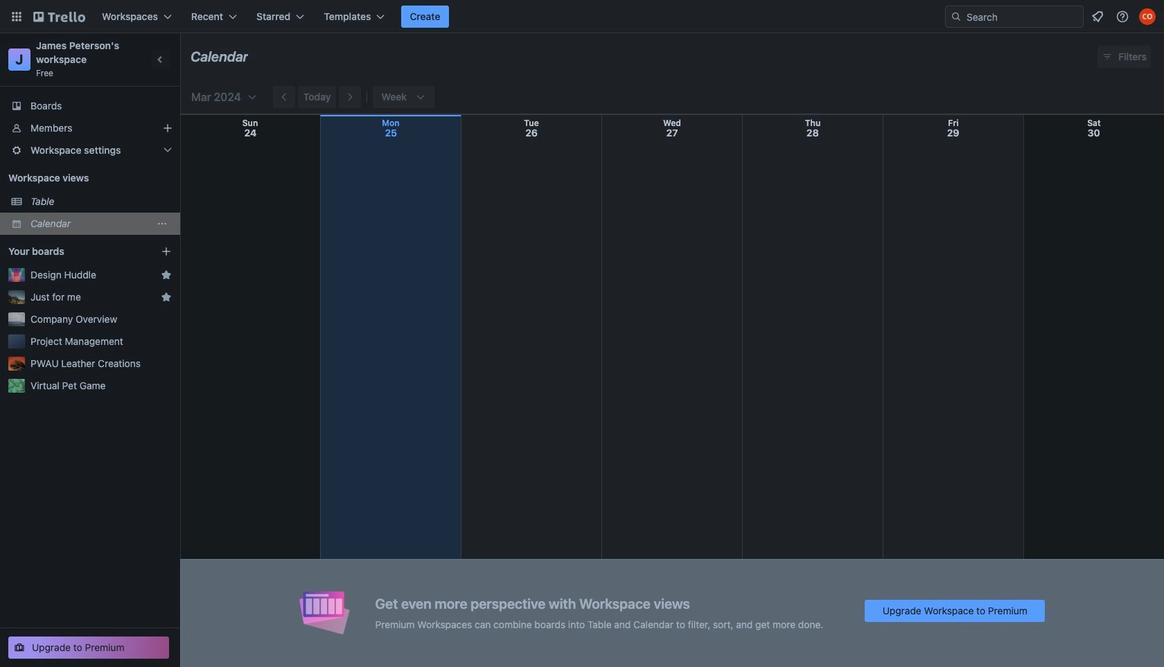 Task type: locate. For each thing, give the bounding box(es) containing it.
christina overa (christinaovera) image
[[1139, 8, 1156, 25]]

None text field
[[191, 44, 248, 70]]

1 vertical spatial starred icon image
[[161, 292, 172, 303]]

0 vertical spatial starred icon image
[[161, 270, 172, 281]]

back to home image
[[33, 6, 85, 28]]

1 starred icon image from the top
[[161, 270, 172, 281]]

starred icon image
[[161, 270, 172, 281], [161, 292, 172, 303]]

add board image
[[161, 246, 172, 257]]



Task type: vqa. For each thing, say whether or not it's contained in the screenshot.
Starred Icon
yes



Task type: describe. For each thing, give the bounding box(es) containing it.
Search field
[[962, 7, 1083, 26]]

open information menu image
[[1116, 10, 1130, 24]]

2 starred icon image from the top
[[161, 292, 172, 303]]

your boards with 6 items element
[[8, 243, 140, 260]]

workspace navigation collapse icon image
[[151, 50, 170, 69]]

0 notifications image
[[1089, 8, 1106, 25]]

search image
[[951, 11, 962, 22]]

workspace actions menu image
[[157, 218, 168, 229]]

primary element
[[0, 0, 1164, 33]]



